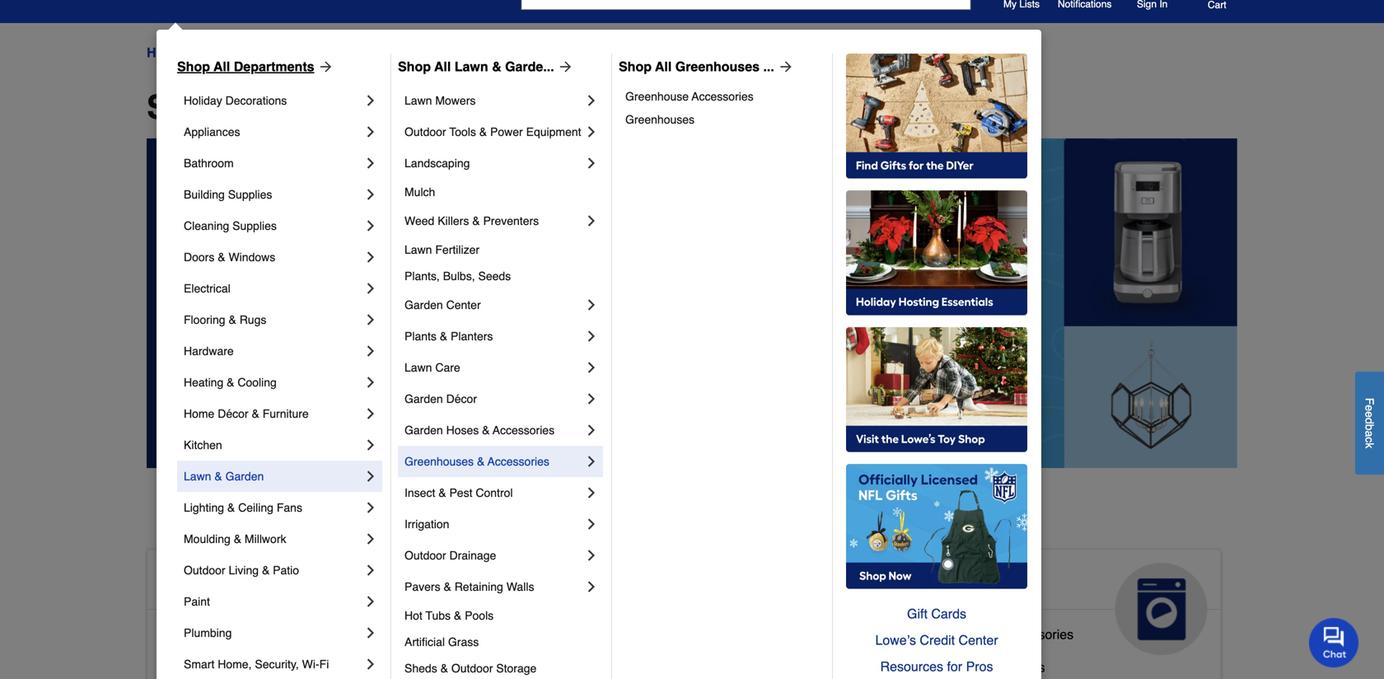 Task type: locate. For each thing, give the bounding box(es) containing it.
all up lawn mowers
[[435, 59, 451, 74]]

1 accessible from the top
[[161, 570, 281, 596]]

plants
[[405, 330, 437, 343]]

killers
[[438, 214, 469, 228]]

& left cooling
[[227, 376, 235, 389]]

shop
[[147, 88, 229, 126]]

2 shop from the left
[[398, 59, 431, 74]]

chevron right image for hardware
[[363, 343, 379, 359]]

1 vertical spatial supplies
[[233, 219, 277, 232]]

pavers & retaining walls
[[405, 580, 535, 594]]

chevron right image for garden hoses & accessories
[[584, 422, 600, 439]]

décor for lawn
[[446, 392, 477, 406]]

shop all departments
[[177, 59, 315, 74]]

lowe's credit center link
[[847, 627, 1028, 654]]

0 horizontal spatial care
[[436, 361, 461, 374]]

accessible home image
[[381, 563, 474, 655]]

& left 'garde...'
[[492, 59, 502, 74]]

for
[[948, 659, 963, 674]]

accessible inside 'link'
[[161, 660, 224, 675]]

1 horizontal spatial arrow right image
[[775, 59, 794, 75]]

& inside lawn & garden link
[[215, 470, 222, 483]]

all for shop all greenhouses ...
[[655, 59, 672, 74]]

chevron right image
[[584, 155, 600, 171], [363, 186, 379, 203], [363, 218, 379, 234], [363, 249, 379, 265], [584, 328, 600, 345], [363, 343, 379, 359], [584, 391, 600, 407], [363, 406, 379, 422], [584, 422, 600, 439], [363, 468, 379, 485], [584, 485, 600, 501], [584, 547, 600, 564], [363, 594, 379, 610]]

holiday hosting essentials. image
[[847, 190, 1028, 316]]

& right tubs
[[454, 609, 462, 622]]

& left millwork
[[234, 533, 242, 546]]

1 vertical spatial accessible
[[161, 627, 224, 642]]

decorations
[[226, 94, 287, 107]]

lawn down plants
[[405, 361, 432, 374]]

1 vertical spatial appliances
[[895, 570, 1018, 596]]

departments for shop
[[288, 88, 490, 126]]

& right parts in the right bottom of the page
[[991, 627, 1000, 642]]

0 horizontal spatial décor
[[218, 407, 249, 420]]

0 vertical spatial bathroom
[[184, 157, 234, 170]]

& right killers
[[473, 214, 480, 228]]

& left "ceiling" at the bottom of the page
[[227, 501, 235, 514]]

accessories up control
[[488, 455, 550, 468]]

1 vertical spatial home
[[184, 407, 215, 420]]

windows
[[229, 251, 276, 264]]

chevron right image
[[363, 92, 379, 109], [584, 92, 600, 109], [363, 124, 379, 140], [584, 124, 600, 140], [363, 155, 379, 171], [584, 213, 600, 229], [363, 280, 379, 297], [584, 297, 600, 313], [363, 312, 379, 328], [584, 359, 600, 376], [363, 374, 379, 391], [363, 437, 379, 453], [584, 453, 600, 470], [363, 500, 379, 516], [584, 516, 600, 533], [363, 531, 379, 547], [363, 562, 379, 579], [584, 579, 600, 595], [363, 625, 379, 641], [363, 656, 379, 673]]

& right plants
[[440, 330, 448, 343]]

chevron right image for electrical
[[363, 280, 379, 297]]

lawn up mowers
[[455, 59, 489, 74]]

cleaning
[[184, 219, 229, 232]]

care down plants & planters
[[436, 361, 461, 374]]

0 vertical spatial appliances link
[[184, 116, 363, 148]]

moulding & millwork link
[[184, 523, 363, 555]]

sheds & outdoor storage
[[405, 662, 537, 675]]

& down garden hoses & accessories
[[477, 455, 485, 468]]

chevron right image for weed killers & preventers
[[584, 213, 600, 229]]

lighting
[[184, 501, 224, 514]]

seeds
[[478, 270, 511, 283]]

0 horizontal spatial shop
[[177, 59, 210, 74]]

greenhouses link
[[626, 108, 821, 131]]

departments up holiday decorations link
[[234, 59, 315, 74]]

smart home, security, wi-fi link
[[184, 649, 363, 679]]

& right sheds
[[441, 662, 448, 675]]

& inside the hot tubs & pools link
[[454, 609, 462, 622]]

insect & pest control link
[[405, 477, 584, 509]]

greenhouses & accessories
[[405, 455, 550, 468]]

lawn down kitchen
[[184, 470, 211, 483]]

bathroom up 'building'
[[184, 157, 234, 170]]

& inside "moulding & millwork" link
[[234, 533, 242, 546]]

2 arrow right image from the left
[[775, 59, 794, 75]]

&
[[492, 59, 502, 74], [480, 125, 487, 138], [473, 214, 480, 228], [218, 251, 226, 264], [229, 313, 236, 326], [440, 330, 448, 343], [227, 376, 235, 389], [252, 407, 260, 420], [482, 424, 490, 437], [477, 455, 485, 468], [215, 470, 222, 483], [439, 486, 446, 500], [227, 501, 235, 514], [234, 533, 242, 546], [262, 564, 270, 577], [611, 570, 628, 596], [444, 580, 452, 594], [454, 609, 462, 622], [991, 627, 1000, 642], [955, 660, 964, 675], [441, 662, 448, 675]]

garden down plants,
[[405, 298, 443, 312]]

lawn for lawn fertilizer
[[405, 243, 432, 256]]

1 vertical spatial décor
[[218, 407, 249, 420]]

shop all departments
[[147, 88, 490, 126]]

accessible
[[161, 570, 281, 596], [161, 627, 224, 642], [161, 660, 224, 675]]

& right tools
[[480, 125, 487, 138]]

accessible up the 'smart'
[[161, 627, 224, 642]]

garden for garden center
[[405, 298, 443, 312]]

lawn inside 'link'
[[405, 361, 432, 374]]

hot tubs & pools link
[[405, 603, 600, 629]]

lawn left mowers
[[405, 94, 432, 107]]

supplies up cleaning supplies
[[228, 188, 272, 201]]

1 horizontal spatial appliances link
[[882, 550, 1221, 655]]

shop up greenhouse
[[619, 59, 652, 74]]

lawn mowers link
[[405, 85, 584, 116]]

kitchen
[[184, 439, 222, 452]]

2 vertical spatial supplies
[[587, 653, 637, 668]]

outdoor down moulding at bottom
[[184, 564, 226, 577]]

e up d
[[1364, 405, 1377, 411]]

shop for shop all greenhouses ...
[[619, 59, 652, 74]]

0 vertical spatial accessible
[[161, 570, 281, 596]]

2 vertical spatial greenhouses
[[405, 455, 474, 468]]

garden down lawn care
[[405, 392, 443, 406]]

shop up lawn mowers
[[398, 59, 431, 74]]

greenhouse accessories
[[626, 90, 754, 103]]

bathroom up smart home, security, wi-fi on the bottom
[[227, 627, 285, 642]]

& right hoses
[[482, 424, 490, 437]]

animal
[[528, 570, 605, 596]]

chevron right image for insect & pest control
[[584, 485, 600, 501]]

security,
[[255, 658, 299, 671]]

appliances down holiday
[[184, 125, 240, 138]]

1 horizontal spatial décor
[[446, 392, 477, 406]]

0 horizontal spatial arrow right image
[[315, 59, 334, 75]]

home for home
[[147, 45, 183, 60]]

fi
[[320, 658, 329, 671]]

None search field
[[521, 0, 971, 25]]

landscaping link
[[405, 148, 584, 179]]

accessible for accessible bathroom
[[161, 627, 224, 642]]

& right doors
[[218, 251, 226, 264]]

garden for garden hoses & accessories
[[405, 424, 443, 437]]

décor down heating & cooling
[[218, 407, 249, 420]]

décor for departments
[[218, 407, 249, 420]]

accessories
[[692, 90, 754, 103], [493, 424, 555, 437], [488, 455, 550, 468], [1003, 627, 1074, 642]]

arrow right image
[[315, 59, 334, 75], [775, 59, 794, 75]]

all for shop all departments
[[238, 88, 279, 126]]

greenhouses down greenhouse
[[626, 113, 695, 126]]

plumbing link
[[184, 617, 363, 649]]

chat invite button image
[[1310, 617, 1360, 668]]

chevron right image for paint
[[363, 594, 379, 610]]

home
[[147, 45, 183, 60], [184, 407, 215, 420], [288, 570, 352, 596]]

2 horizontal spatial home
[[288, 570, 352, 596]]

outdoor
[[405, 125, 446, 138], [405, 549, 446, 562], [184, 564, 226, 577], [452, 662, 493, 675]]

2 vertical spatial accessible
[[161, 660, 224, 675]]

0 horizontal spatial appliances
[[184, 125, 240, 138]]

center inside 'link'
[[446, 298, 481, 312]]

chevron right image for lawn mowers
[[584, 92, 600, 109]]

arrow right image up shop all departments at top
[[315, 59, 334, 75]]

arrow right image inside shop all greenhouses ... link
[[775, 59, 794, 75]]

accessible bathroom link
[[161, 623, 285, 656]]

appliances up cards
[[895, 570, 1018, 596]]

lighting & ceiling fans link
[[184, 492, 363, 523]]

greenhouses for greenhouses
[[626, 113, 695, 126]]

chevron right image for pavers & retaining walls
[[584, 579, 600, 595]]

3 shop from the left
[[619, 59, 652, 74]]

& left pros
[[955, 660, 964, 675]]

garden hoses & accessories
[[405, 424, 555, 437]]

0 horizontal spatial center
[[446, 298, 481, 312]]

holiday decorations
[[184, 94, 287, 107]]

care down 'walls'
[[528, 596, 579, 622]]

accessible down moulding at bottom
[[161, 570, 281, 596]]

1 arrow right image from the left
[[315, 59, 334, 75]]

garden center
[[405, 298, 481, 312]]

chevron right image for heating & cooling
[[363, 374, 379, 391]]

flooring
[[184, 313, 226, 326]]

& left pest at the bottom left of the page
[[439, 486, 446, 500]]

& inside greenhouses & accessories link
[[477, 455, 485, 468]]

arrow right image inside shop all departments link
[[315, 59, 334, 75]]

& left pet
[[611, 570, 628, 596]]

outdoor living & patio
[[184, 564, 299, 577]]

lawn for lawn mowers
[[405, 94, 432, 107]]

credit
[[920, 633, 955, 648]]

chevron right image for flooring & rugs
[[363, 312, 379, 328]]

departments for shop
[[234, 59, 315, 74]]

find gifts for the diyer. image
[[847, 54, 1028, 179]]

fans
[[277, 501, 303, 514]]

1 horizontal spatial center
[[959, 633, 999, 648]]

0 vertical spatial décor
[[446, 392, 477, 406]]

garden
[[405, 298, 443, 312], [405, 392, 443, 406], [405, 424, 443, 437], [226, 470, 264, 483]]

departments up 'holiday decorations'
[[198, 45, 273, 60]]

tubs
[[426, 609, 451, 622]]

appliances link down decorations at the top left
[[184, 116, 363, 148]]

all down shop all departments link
[[238, 88, 279, 126]]

plumbing
[[184, 626, 232, 640]]

cooling
[[238, 376, 277, 389]]

& left furniture
[[252, 407, 260, 420]]

0 vertical spatial supplies
[[228, 188, 272, 201]]

center down bulbs,
[[446, 298, 481, 312]]

& inside "animal & pet care"
[[611, 570, 628, 596]]

1 shop from the left
[[177, 59, 210, 74]]

plants & planters link
[[405, 321, 584, 352]]

appliances
[[184, 125, 240, 138], [895, 570, 1018, 596]]

supplies for building supplies
[[228, 188, 272, 201]]

center up pros
[[959, 633, 999, 648]]

all up greenhouse
[[655, 59, 672, 74]]

arrow right image up greenhouse accessories link
[[775, 59, 794, 75]]

& left rugs
[[229, 313, 236, 326]]

chevron right image for plumbing
[[363, 625, 379, 641]]

1 vertical spatial bathroom
[[227, 627, 285, 642]]

sheds & outdoor storage link
[[405, 655, 600, 679]]

chevron right image for garden center
[[584, 297, 600, 313]]

& up "lighting" on the bottom of the page
[[215, 470, 222, 483]]

& left patio
[[262, 564, 270, 577]]

chevron right image for garden décor
[[584, 391, 600, 407]]

shop up holiday
[[177, 59, 210, 74]]

heating & cooling link
[[184, 367, 363, 398]]

outdoor up landscaping
[[405, 125, 446, 138]]

chevron right image for irrigation
[[584, 516, 600, 533]]

departments up landscaping
[[288, 88, 490, 126]]

outdoor for outdoor tools & power equipment
[[405, 125, 446, 138]]

0 horizontal spatial home
[[147, 45, 183, 60]]

irrigation link
[[405, 509, 584, 540]]

pros
[[967, 659, 994, 674]]

chevron right image for plants & planters
[[584, 328, 600, 345]]

garden décor
[[405, 392, 477, 406]]

chevron right image for moulding & millwork
[[363, 531, 379, 547]]

lawn up plants,
[[405, 243, 432, 256]]

care inside 'link'
[[436, 361, 461, 374]]

appliances link up chillers
[[882, 550, 1221, 655]]

appliances link
[[184, 116, 363, 148], [882, 550, 1221, 655]]

lawn
[[455, 59, 489, 74], [405, 94, 432, 107], [405, 243, 432, 256], [405, 361, 432, 374], [184, 470, 211, 483]]

mulch link
[[405, 179, 600, 205]]

greenhouses for greenhouses & accessories
[[405, 455, 474, 468]]

garde...
[[505, 59, 554, 74]]

greenhouses up greenhouse accessories link
[[676, 59, 760, 74]]

weed
[[405, 214, 435, 228]]

décor
[[446, 392, 477, 406], [218, 407, 249, 420]]

& right pavers
[[444, 580, 452, 594]]

accessible down plumbing
[[161, 660, 224, 675]]

garden inside 'link'
[[405, 298, 443, 312]]

1 horizontal spatial care
[[528, 596, 579, 622]]

arrow right image
[[554, 59, 574, 75]]

retaining
[[455, 580, 504, 594]]

0 horizontal spatial appliances link
[[184, 116, 363, 148]]

chevron right image for kitchen
[[363, 437, 379, 453]]

hot
[[405, 609, 423, 622]]

chevron right image for outdoor living & patio
[[363, 562, 379, 579]]

1 horizontal spatial home
[[184, 407, 215, 420]]

greenhouses up insect
[[405, 455, 474, 468]]

0 vertical spatial care
[[436, 361, 461, 374]]

center
[[446, 298, 481, 312], [959, 633, 999, 648]]

0 vertical spatial center
[[446, 298, 481, 312]]

hoses
[[446, 424, 479, 437]]

1 vertical spatial care
[[528, 596, 579, 622]]

planters
[[451, 330, 493, 343]]

lawn care link
[[405, 352, 584, 383]]

doors
[[184, 251, 215, 264]]

chevron right image for lawn care
[[584, 359, 600, 376]]

1 vertical spatial greenhouses
[[626, 113, 695, 126]]

0 vertical spatial home
[[147, 45, 183, 60]]

all up 'holiday decorations'
[[214, 59, 230, 74]]

plants, bulbs, seeds link
[[405, 263, 600, 289]]

3 accessible from the top
[[161, 660, 224, 675]]

appliance
[[895, 627, 953, 642]]

accessories up greenhouses link
[[692, 90, 754, 103]]

supplies up windows
[[233, 219, 277, 232]]

supplies right "livestock"
[[587, 653, 637, 668]]

e
[[1364, 405, 1377, 411], [1364, 411, 1377, 418]]

1 e from the top
[[1364, 405, 1377, 411]]

1 horizontal spatial shop
[[398, 59, 431, 74]]

hardware
[[184, 345, 234, 358]]

livestock
[[528, 653, 583, 668]]

heating & cooling
[[184, 376, 277, 389]]

& inside doors & windows link
[[218, 251, 226, 264]]

2 horizontal spatial shop
[[619, 59, 652, 74]]

outdoor down irrigation
[[405, 549, 446, 562]]

2 accessible from the top
[[161, 627, 224, 642]]

greenhouses
[[676, 59, 760, 74], [626, 113, 695, 126], [405, 455, 474, 468]]

décor up hoses
[[446, 392, 477, 406]]

garden down the garden décor
[[405, 424, 443, 437]]

e up b
[[1364, 411, 1377, 418]]

chevron right image for outdoor tools & power equipment
[[584, 124, 600, 140]]



Task type: vqa. For each thing, say whether or not it's contained in the screenshot.
Accessible Home link
yes



Task type: describe. For each thing, give the bounding box(es) containing it.
moulding
[[184, 533, 231, 546]]

home for home décor & furniture
[[184, 407, 215, 420]]

hot tubs & pools
[[405, 609, 494, 622]]

& inside lighting & ceiling fans link
[[227, 501, 235, 514]]

visit the lowe's toy shop. image
[[847, 327, 1028, 453]]

artificial grass link
[[405, 629, 600, 655]]

f
[[1364, 398, 1377, 405]]

2 e from the top
[[1364, 411, 1377, 418]]

accessible for accessible bedroom
[[161, 660, 224, 675]]

livestock supplies
[[528, 653, 637, 668]]

weed killers & preventers
[[405, 214, 539, 228]]

grass
[[448, 636, 479, 649]]

plants, bulbs, seeds
[[405, 270, 511, 283]]

& inside weed killers & preventers link
[[473, 214, 480, 228]]

equipment
[[526, 125, 582, 138]]

outdoor for outdoor living & patio
[[184, 564, 226, 577]]

pet
[[634, 570, 670, 596]]

& inside outdoor living & patio link
[[262, 564, 270, 577]]

animal & pet care
[[528, 570, 670, 622]]

accessories up greenhouses & accessories link
[[493, 424, 555, 437]]

c
[[1364, 437, 1377, 443]]

resources for pros link
[[847, 654, 1028, 679]]

lawn for lawn care
[[405, 361, 432, 374]]

garden for garden décor
[[405, 392, 443, 406]]

d
[[1364, 418, 1377, 424]]

mowers
[[436, 94, 476, 107]]

holiday decorations link
[[184, 85, 363, 116]]

chillers
[[1002, 660, 1046, 675]]

building
[[184, 188, 225, 201]]

& inside home décor & furniture link
[[252, 407, 260, 420]]

gift cards
[[908, 606, 967, 622]]

pavers & retaining walls link
[[405, 571, 584, 603]]

lawn fertilizer
[[405, 243, 480, 256]]

mulch
[[405, 185, 436, 199]]

cards
[[932, 606, 967, 622]]

& inside 'appliance parts & accessories' link
[[991, 627, 1000, 642]]

plants & planters
[[405, 330, 493, 343]]

resources
[[881, 659, 944, 674]]

home décor & furniture link
[[184, 398, 363, 429]]

garden up lighting & ceiling fans
[[226, 470, 264, 483]]

shop all greenhouses ...
[[619, 59, 775, 74]]

shop all lawn & garde... link
[[398, 57, 574, 77]]

pools
[[465, 609, 494, 622]]

chevron right image for greenhouses & accessories
[[584, 453, 600, 470]]

greenhouse accessories link
[[626, 85, 821, 108]]

Search Query text field
[[522, 0, 896, 9]]

pest
[[450, 486, 473, 500]]

chevron right image for outdoor drainage
[[584, 547, 600, 564]]

chevron right image for holiday decorations
[[363, 92, 379, 109]]

chevron right image for doors & windows
[[363, 249, 379, 265]]

lawn for lawn & garden
[[184, 470, 211, 483]]

2 vertical spatial home
[[288, 570, 352, 596]]

irrigation
[[405, 518, 450, 531]]

fertilizer
[[436, 243, 480, 256]]

resources for pros
[[881, 659, 994, 674]]

all for shop all departments
[[214, 59, 230, 74]]

flooring & rugs
[[184, 313, 267, 326]]

outdoor drainage
[[405, 549, 496, 562]]

lowe's credit center
[[876, 633, 999, 648]]

appliance parts & accessories link
[[895, 623, 1074, 656]]

flooring & rugs link
[[184, 304, 363, 335]]

0 vertical spatial greenhouses
[[676, 59, 760, 74]]

livestock supplies link
[[528, 649, 637, 679]]

greenhouses & accessories link
[[405, 446, 584, 477]]

outdoor tools & power equipment
[[405, 125, 582, 138]]

& inside insect & pest control link
[[439, 486, 446, 500]]

chevron right image for cleaning supplies
[[363, 218, 379, 234]]

artificial grass
[[405, 636, 479, 649]]

animal & pet care image
[[749, 563, 841, 655]]

holiday
[[184, 94, 222, 107]]

& inside plants & planters link
[[440, 330, 448, 343]]

ceiling
[[238, 501, 274, 514]]

kitchen link
[[184, 429, 363, 461]]

patio
[[273, 564, 299, 577]]

shop all departments link
[[177, 57, 334, 77]]

supplies for cleaning supplies
[[233, 219, 277, 232]]

1 vertical spatial appliances link
[[882, 550, 1221, 655]]

cleaning supplies link
[[184, 210, 363, 242]]

0 vertical spatial appliances
[[184, 125, 240, 138]]

lawn & garden
[[184, 470, 264, 483]]

animal & pet care link
[[515, 550, 854, 655]]

chevron right image for building supplies
[[363, 186, 379, 203]]

beverage
[[895, 660, 952, 675]]

outdoor down grass at the bottom
[[452, 662, 493, 675]]

appliance parts & accessories
[[895, 627, 1074, 642]]

greenhouse
[[626, 90, 689, 103]]

chevron right image for appliances
[[363, 124, 379, 140]]

chevron right image for lawn & garden
[[363, 468, 379, 485]]

shop for shop all departments
[[177, 59, 210, 74]]

chevron right image for lighting & ceiling fans
[[363, 500, 379, 516]]

electrical link
[[184, 273, 363, 304]]

storage
[[496, 662, 537, 675]]

& inside shop all lawn & garde... link
[[492, 59, 502, 74]]

building supplies link
[[184, 179, 363, 210]]

lighting & ceiling fans
[[184, 501, 303, 514]]

pavers
[[405, 580, 441, 594]]

& inside garden hoses & accessories link
[[482, 424, 490, 437]]

& inside sheds & outdoor storage link
[[441, 662, 448, 675]]

chevron right image for landscaping
[[584, 155, 600, 171]]

arrow right image for shop all greenhouses ...
[[775, 59, 794, 75]]

chevron right image for home décor & furniture
[[363, 406, 379, 422]]

control
[[476, 486, 513, 500]]

f e e d b a c k button
[[1356, 372, 1385, 475]]

lawn & garden link
[[184, 461, 363, 492]]

power
[[490, 125, 523, 138]]

& inside flooring & rugs link
[[229, 313, 236, 326]]

1 horizontal spatial appliances
[[895, 570, 1018, 596]]

bathroom link
[[184, 148, 363, 179]]

all for shop all lawn & garde...
[[435, 59, 451, 74]]

1 vertical spatial center
[[959, 633, 999, 648]]

& inside pavers & retaining walls link
[[444, 580, 452, 594]]

supplies for livestock supplies
[[587, 653, 637, 668]]

paint link
[[184, 586, 363, 617]]

outdoor tools & power equipment link
[[405, 116, 584, 148]]

lawn fertilizer link
[[405, 237, 600, 263]]

home,
[[218, 658, 252, 671]]

accessible for accessible home
[[161, 570, 281, 596]]

arrow right image for shop all departments
[[315, 59, 334, 75]]

paint
[[184, 595, 210, 608]]

parts
[[957, 627, 988, 642]]

chevron right image for bathroom
[[363, 155, 379, 171]]

rugs
[[240, 313, 267, 326]]

accessories up chillers
[[1003, 627, 1074, 642]]

beverage & wine chillers link
[[895, 656, 1046, 679]]

shop all greenhouses ... link
[[619, 57, 794, 77]]

hardware link
[[184, 335, 363, 367]]

...
[[764, 59, 775, 74]]

chevron right image for smart home, security, wi-fi
[[363, 656, 379, 673]]

garden hoses & accessories link
[[405, 415, 584, 446]]

& inside outdoor tools & power equipment link
[[480, 125, 487, 138]]

outdoor for outdoor drainage
[[405, 549, 446, 562]]

building supplies
[[184, 188, 272, 201]]

officially licensed n f l gifts. shop now. image
[[847, 464, 1028, 589]]

a
[[1364, 431, 1377, 437]]

lowe's
[[876, 633, 917, 648]]

enjoy savings year-round. no matter what you're shopping for, find what you need at a great price. image
[[147, 138, 1238, 468]]

shop for shop all lawn & garde...
[[398, 59, 431, 74]]

care inside "animal & pet care"
[[528, 596, 579, 622]]

lawn care
[[405, 361, 461, 374]]

tools
[[450, 125, 476, 138]]

furniture
[[263, 407, 309, 420]]

smart home, security, wi-fi
[[184, 658, 329, 671]]

& inside heating & cooling "link"
[[227, 376, 235, 389]]

& inside the beverage & wine chillers "link"
[[955, 660, 964, 675]]

appliances image
[[1116, 563, 1208, 655]]



